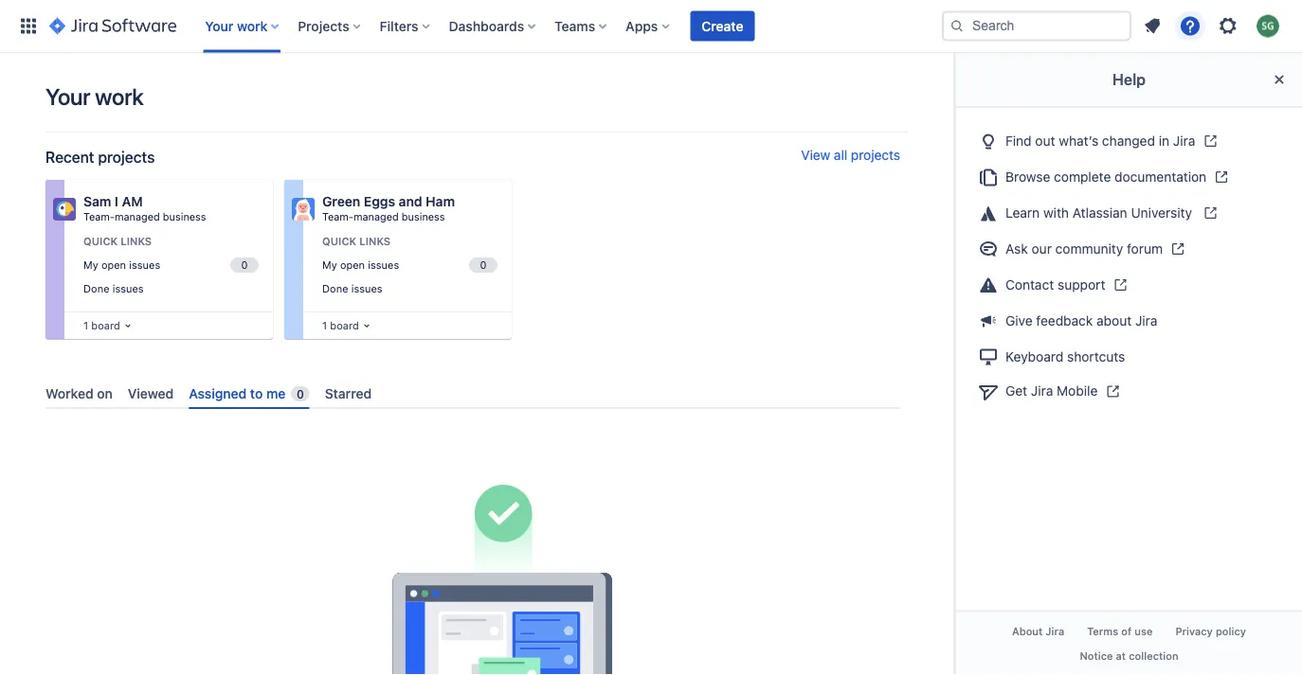 Task type: vqa. For each thing, say whether or not it's contained in the screenshot.
Issues
yes



Task type: describe. For each thing, give the bounding box(es) containing it.
0 horizontal spatial your
[[46, 83, 90, 110]]

privacy
[[1176, 626, 1213, 639]]

viewed
[[128, 386, 174, 401]]

business inside green eggs and ham team-managed business
[[402, 211, 445, 223]]

and
[[399, 194, 422, 209]]

help
[[1113, 71, 1146, 89]]

browse
[[1006, 169, 1051, 184]]

close image
[[1268, 68, 1291, 91]]

my open issues link for am
[[80, 255, 262, 276]]

all
[[834, 147, 848, 163]]

done for sam i am
[[83, 282, 109, 295]]

dashboards button
[[443, 11, 543, 41]]

your inside dropdown button
[[205, 18, 233, 34]]

done for green eggs and ham
[[322, 282, 348, 295]]

am
[[122, 194, 143, 209]]

apps
[[626, 18, 658, 34]]

quick links for eggs
[[322, 236, 391, 248]]

ask our community forum
[[1006, 241, 1163, 256]]

1 board button for sam
[[80, 316, 135, 337]]

keyboard
[[1006, 349, 1064, 364]]

about jira
[[1012, 626, 1065, 639]]

to
[[250, 386, 263, 401]]

managed inside green eggs and ham team-managed business
[[354, 211, 399, 223]]

primary element
[[11, 0, 942, 53]]

filters
[[380, 18, 419, 34]]

done issues link for am
[[80, 278, 262, 300]]

my for green
[[322, 259, 337, 271]]

0 horizontal spatial projects
[[98, 148, 155, 166]]

what's
[[1059, 133, 1099, 149]]

browse complete documentation
[[1006, 169, 1207, 184]]

community
[[1056, 241, 1124, 256]]

create button
[[690, 11, 755, 41]]

teams button
[[549, 11, 614, 41]]

links for i
[[121, 236, 152, 248]]

board for green
[[330, 319, 359, 332]]

assigned to me
[[189, 386, 286, 401]]

green
[[322, 194, 361, 209]]

support
[[1058, 277, 1106, 292]]

team- inside sam i am team-managed business
[[83, 211, 115, 223]]

out
[[1036, 133, 1056, 149]]

find
[[1006, 133, 1032, 149]]

learn with atlassian university
[[1006, 205, 1196, 220]]

managed inside sam i am team-managed business
[[115, 211, 160, 223]]

jira right about
[[1136, 313, 1158, 329]]

feedback
[[1037, 313, 1093, 329]]

university
[[1131, 205, 1192, 220]]

get jira mobile link
[[972, 374, 1287, 410]]

me
[[266, 386, 286, 401]]

projects
[[298, 18, 349, 34]]

shortcuts
[[1067, 349, 1125, 364]]

notice
[[1080, 650, 1113, 662]]

complete
[[1054, 169, 1111, 184]]

worked on
[[46, 386, 113, 401]]

team- inside green eggs and ham team-managed business
[[322, 211, 354, 223]]

terms of use link
[[1076, 621, 1164, 644]]

your profile and settings image
[[1257, 15, 1280, 37]]

search image
[[950, 18, 965, 34]]

your work button
[[199, 11, 287, 41]]

recent projects
[[46, 148, 155, 166]]

with
[[1044, 205, 1069, 220]]

your work inside dropdown button
[[205, 18, 268, 34]]

keyboard shortcuts link
[[972, 339, 1287, 374]]

Search field
[[942, 11, 1132, 41]]

create
[[702, 18, 744, 34]]

jira right in
[[1173, 133, 1196, 149]]

board image for eggs
[[359, 319, 374, 334]]

get
[[1006, 384, 1028, 399]]

contact
[[1006, 277, 1054, 292]]

in
[[1159, 133, 1170, 149]]

quick for green
[[322, 236, 357, 248]]

mobile
[[1057, 384, 1098, 399]]

at
[[1116, 650, 1126, 662]]

jira right the get
[[1031, 384, 1053, 399]]

1 horizontal spatial projects
[[851, 147, 901, 163]]

notice at collection
[[1080, 650, 1179, 662]]

find out what's changed in jira link
[[972, 123, 1287, 159]]

of
[[1122, 626, 1132, 639]]

view all projects
[[801, 147, 901, 163]]

privacy policy
[[1176, 626, 1247, 639]]

quick for sam
[[83, 236, 118, 248]]

dashboards
[[449, 18, 524, 34]]

1 board for sam
[[83, 319, 120, 332]]

open for green
[[340, 259, 365, 271]]

tab list containing worked on
[[38, 378, 908, 410]]

board for sam
[[91, 319, 120, 332]]

about jira button
[[1001, 621, 1076, 644]]

policy
[[1216, 626, 1247, 639]]

notice at collection link
[[1069, 644, 1190, 668]]

on
[[97, 386, 113, 401]]

teams
[[555, 18, 595, 34]]



Task type: locate. For each thing, give the bounding box(es) containing it.
about
[[1097, 313, 1132, 329]]

my open issues for eggs
[[322, 259, 399, 271]]

help image
[[1179, 15, 1202, 37]]

0 vertical spatial your work
[[205, 18, 268, 34]]

1 1 board button from the left
[[80, 316, 135, 337]]

quick down green
[[322, 236, 357, 248]]

my open issues link for and
[[319, 255, 501, 276]]

1 links from the left
[[121, 236, 152, 248]]

recent
[[46, 148, 94, 166]]

0 horizontal spatial my open issues link
[[80, 255, 262, 276]]

1 horizontal spatial business
[[402, 211, 445, 223]]

0 horizontal spatial your work
[[46, 83, 144, 110]]

business
[[163, 211, 206, 223], [402, 211, 445, 223]]

2 done issues link from the left
[[319, 278, 501, 300]]

1 board up the on
[[83, 319, 120, 332]]

open down green
[[340, 259, 365, 271]]

1 board from the left
[[91, 319, 120, 332]]

done issues link for and
[[319, 278, 501, 300]]

1 1 from the left
[[83, 319, 88, 332]]

2 team- from the left
[[322, 211, 354, 223]]

1 horizontal spatial board image
[[359, 319, 374, 334]]

0 vertical spatial work
[[237, 18, 268, 34]]

2 done from the left
[[322, 282, 348, 295]]

use
[[1135, 626, 1153, 639]]

terms of use
[[1087, 626, 1153, 639]]

changed
[[1102, 133, 1156, 149]]

quick links down i on the top of page
[[83, 236, 152, 248]]

banner
[[0, 0, 1303, 53]]

2 quick from the left
[[322, 236, 357, 248]]

my down green
[[322, 259, 337, 271]]

1 up 'worked on'
[[83, 319, 88, 332]]

board image
[[120, 319, 135, 334], [359, 319, 374, 334]]

terms
[[1087, 626, 1119, 639]]

1 horizontal spatial 1 board button
[[319, 316, 374, 337]]

issues
[[129, 259, 160, 271], [368, 259, 399, 271], [112, 282, 144, 295], [351, 282, 383, 295]]

apps button
[[620, 11, 677, 41]]

work
[[237, 18, 268, 34], [95, 83, 144, 110]]

2 my open issues from the left
[[322, 259, 399, 271]]

learn with atlassian university link
[[972, 195, 1287, 231]]

1 board button up starred
[[319, 316, 374, 337]]

1 horizontal spatial your
[[205, 18, 233, 34]]

about
[[1012, 626, 1043, 639]]

1 board up starred
[[322, 319, 359, 332]]

links
[[121, 236, 152, 248], [359, 236, 391, 248]]

1 board button for green
[[319, 316, 374, 337]]

projects button
[[292, 11, 368, 41]]

0 horizontal spatial done issues
[[83, 282, 144, 295]]

view
[[801, 147, 831, 163]]

1 1 board from the left
[[83, 319, 120, 332]]

eggs
[[364, 194, 395, 209]]

2 business from the left
[[402, 211, 445, 223]]

2 my open issues link from the left
[[319, 255, 501, 276]]

1 quick from the left
[[83, 236, 118, 248]]

worked
[[46, 386, 93, 401]]

1 done from the left
[[83, 282, 109, 295]]

1 quick links from the left
[[83, 236, 152, 248]]

1 my from the left
[[83, 259, 98, 271]]

1 for green eggs and ham
[[322, 319, 327, 332]]

work inside dropdown button
[[237, 18, 268, 34]]

quick links down green
[[322, 236, 391, 248]]

1 business from the left
[[163, 211, 206, 223]]

notifications image
[[1141, 15, 1164, 37]]

my open issues down sam i am team-managed business
[[83, 259, 160, 271]]

1 managed from the left
[[115, 211, 160, 223]]

0 horizontal spatial done issues link
[[80, 278, 262, 300]]

sam
[[83, 194, 111, 209]]

links down sam i am team-managed business
[[121, 236, 152, 248]]

1 horizontal spatial links
[[359, 236, 391, 248]]

1 vertical spatial your
[[46, 83, 90, 110]]

jira software image
[[49, 15, 177, 37], [49, 15, 177, 37]]

2 quick links from the left
[[322, 236, 391, 248]]

links for eggs
[[359, 236, 391, 248]]

0 horizontal spatial quick links
[[83, 236, 152, 248]]

ask our community forum link
[[972, 231, 1287, 267]]

1 board
[[83, 319, 120, 332], [322, 319, 359, 332]]

1
[[83, 319, 88, 332], [322, 319, 327, 332]]

jira right "about"
[[1046, 626, 1065, 639]]

1 board for green
[[322, 319, 359, 332]]

my for sam
[[83, 259, 98, 271]]

1 horizontal spatial my
[[322, 259, 337, 271]]

1 board button up the on
[[80, 316, 135, 337]]

work left projects
[[237, 18, 268, 34]]

quick
[[83, 236, 118, 248], [322, 236, 357, 248]]

give
[[1006, 313, 1033, 329]]

0 horizontal spatial my
[[83, 259, 98, 271]]

projects right 'all'
[[851, 147, 901, 163]]

0
[[297, 388, 304, 401]]

2 1 board button from the left
[[319, 316, 374, 337]]

1 horizontal spatial open
[[340, 259, 365, 271]]

1 open from the left
[[101, 259, 126, 271]]

my down sam
[[83, 259, 98, 271]]

forum
[[1127, 241, 1163, 256]]

green eggs and ham team-managed business
[[322, 194, 455, 223]]

1 for sam i am
[[83, 319, 88, 332]]

your work
[[205, 18, 268, 34], [46, 83, 144, 110]]

work up recent projects
[[95, 83, 144, 110]]

0 horizontal spatial work
[[95, 83, 144, 110]]

collection
[[1129, 650, 1179, 662]]

view all projects link
[[801, 147, 901, 167]]

tab list
[[38, 378, 908, 410]]

contact support link
[[972, 267, 1287, 303]]

done issues down green
[[322, 282, 383, 295]]

1 board image from the left
[[120, 319, 135, 334]]

documentation
[[1115, 169, 1207, 184]]

0 horizontal spatial managed
[[115, 211, 160, 223]]

sam i am team-managed business
[[83, 194, 206, 223]]

done issues
[[83, 282, 144, 295], [322, 282, 383, 295]]

2 open from the left
[[340, 259, 365, 271]]

2 board image from the left
[[359, 319, 374, 334]]

links down green eggs and ham team-managed business
[[359, 236, 391, 248]]

quick down sam
[[83, 236, 118, 248]]

1 horizontal spatial quick links
[[322, 236, 391, 248]]

board up starred
[[330, 319, 359, 332]]

my open issues link
[[80, 255, 262, 276], [319, 255, 501, 276]]

your work left projects
[[205, 18, 268, 34]]

2 1 from the left
[[322, 319, 327, 332]]

settings image
[[1217, 15, 1240, 37]]

board image for i
[[120, 319, 135, 334]]

1 done issues link from the left
[[80, 278, 262, 300]]

1 horizontal spatial my open issues link
[[319, 255, 501, 276]]

2 board from the left
[[330, 319, 359, 332]]

jira inside button
[[1046, 626, 1065, 639]]

open
[[101, 259, 126, 271], [340, 259, 365, 271]]

2 managed from the left
[[354, 211, 399, 223]]

starred
[[325, 386, 372, 401]]

0 horizontal spatial team-
[[83, 211, 115, 223]]

team- down sam
[[83, 211, 115, 223]]

ham
[[426, 194, 455, 209]]

1 horizontal spatial done issues
[[322, 282, 383, 295]]

done issues for sam
[[83, 282, 144, 295]]

managed
[[115, 211, 160, 223], [354, 211, 399, 223]]

board image up starred
[[359, 319, 374, 334]]

i
[[115, 194, 118, 209]]

keyboard shortcuts
[[1006, 349, 1125, 364]]

2 my from the left
[[322, 259, 337, 271]]

projects up am
[[98, 148, 155, 166]]

done issues link down green eggs and ham team-managed business
[[319, 278, 501, 300]]

0 horizontal spatial board image
[[120, 319, 135, 334]]

1 team- from the left
[[83, 211, 115, 223]]

1 horizontal spatial done
[[322, 282, 348, 295]]

0 horizontal spatial 1 board
[[83, 319, 120, 332]]

2 done issues from the left
[[322, 282, 383, 295]]

banner containing your work
[[0, 0, 1303, 53]]

1 horizontal spatial board
[[330, 319, 359, 332]]

0 horizontal spatial my open issues
[[83, 259, 160, 271]]

learn
[[1006, 205, 1040, 220]]

0 horizontal spatial 1 board button
[[80, 316, 135, 337]]

privacy policy link
[[1164, 621, 1258, 644]]

board
[[91, 319, 120, 332], [330, 319, 359, 332]]

0 horizontal spatial links
[[121, 236, 152, 248]]

1 horizontal spatial 1 board
[[322, 319, 359, 332]]

board image up viewed
[[120, 319, 135, 334]]

get jira mobile
[[1006, 384, 1098, 399]]

0 horizontal spatial open
[[101, 259, 126, 271]]

our
[[1032, 241, 1052, 256]]

1 horizontal spatial team-
[[322, 211, 354, 223]]

1 horizontal spatial done issues link
[[319, 278, 501, 300]]

1 horizontal spatial your work
[[205, 18, 268, 34]]

0 horizontal spatial board
[[91, 319, 120, 332]]

assigned
[[189, 386, 247, 401]]

my open issues for i
[[83, 259, 160, 271]]

appswitcher icon image
[[17, 15, 40, 37]]

1 horizontal spatial quick
[[322, 236, 357, 248]]

team- down green
[[322, 211, 354, 223]]

business inside sam i am team-managed business
[[163, 211, 206, 223]]

done down sam
[[83, 282, 109, 295]]

board up the on
[[91, 319, 120, 332]]

done
[[83, 282, 109, 295], [322, 282, 348, 295]]

managed down am
[[115, 211, 160, 223]]

jira
[[1173, 133, 1196, 149], [1136, 313, 1158, 329], [1031, 384, 1053, 399], [1046, 626, 1065, 639]]

1 board button
[[80, 316, 135, 337], [319, 316, 374, 337]]

1 up starred
[[322, 319, 327, 332]]

1 vertical spatial your work
[[46, 83, 144, 110]]

done issues link down sam i am team-managed business
[[80, 278, 262, 300]]

quick links for i
[[83, 236, 152, 248]]

done issues for green
[[322, 282, 383, 295]]

my open issues link down green eggs and ham team-managed business
[[319, 255, 501, 276]]

filters button
[[374, 11, 438, 41]]

2 1 board from the left
[[322, 319, 359, 332]]

give feedback about jira
[[1006, 313, 1158, 329]]

2 links from the left
[[359, 236, 391, 248]]

atlassian
[[1073, 205, 1128, 220]]

give feedback about jira link
[[972, 303, 1287, 339]]

0 vertical spatial your
[[205, 18, 233, 34]]

find out what's changed in jira
[[1006, 133, 1196, 149]]

team-
[[83, 211, 115, 223], [322, 211, 354, 223]]

done issues link
[[80, 278, 262, 300], [319, 278, 501, 300]]

1 horizontal spatial managed
[[354, 211, 399, 223]]

1 horizontal spatial 1
[[322, 319, 327, 332]]

browse complete documentation link
[[972, 159, 1287, 195]]

0 horizontal spatial 1
[[83, 319, 88, 332]]

1 my open issues from the left
[[83, 259, 160, 271]]

1 done issues from the left
[[83, 282, 144, 295]]

1 horizontal spatial work
[[237, 18, 268, 34]]

contact support
[[1006, 277, 1106, 292]]

open down i on the top of page
[[101, 259, 126, 271]]

0 horizontal spatial done
[[83, 282, 109, 295]]

1 horizontal spatial my open issues
[[322, 259, 399, 271]]

your work up recent projects
[[46, 83, 144, 110]]

1 vertical spatial work
[[95, 83, 144, 110]]

0 horizontal spatial quick
[[83, 236, 118, 248]]

my open issues down green eggs and ham team-managed business
[[322, 259, 399, 271]]

my open issues link down sam i am team-managed business
[[80, 255, 262, 276]]

done issues down sam i am team-managed business
[[83, 282, 144, 295]]

managed down eggs
[[354, 211, 399, 223]]

1 my open issues link from the left
[[80, 255, 262, 276]]

open for sam
[[101, 259, 126, 271]]

projects
[[851, 147, 901, 163], [98, 148, 155, 166]]

quick links
[[83, 236, 152, 248], [322, 236, 391, 248]]

done down green
[[322, 282, 348, 295]]

ask
[[1006, 241, 1028, 256]]

0 horizontal spatial business
[[163, 211, 206, 223]]



